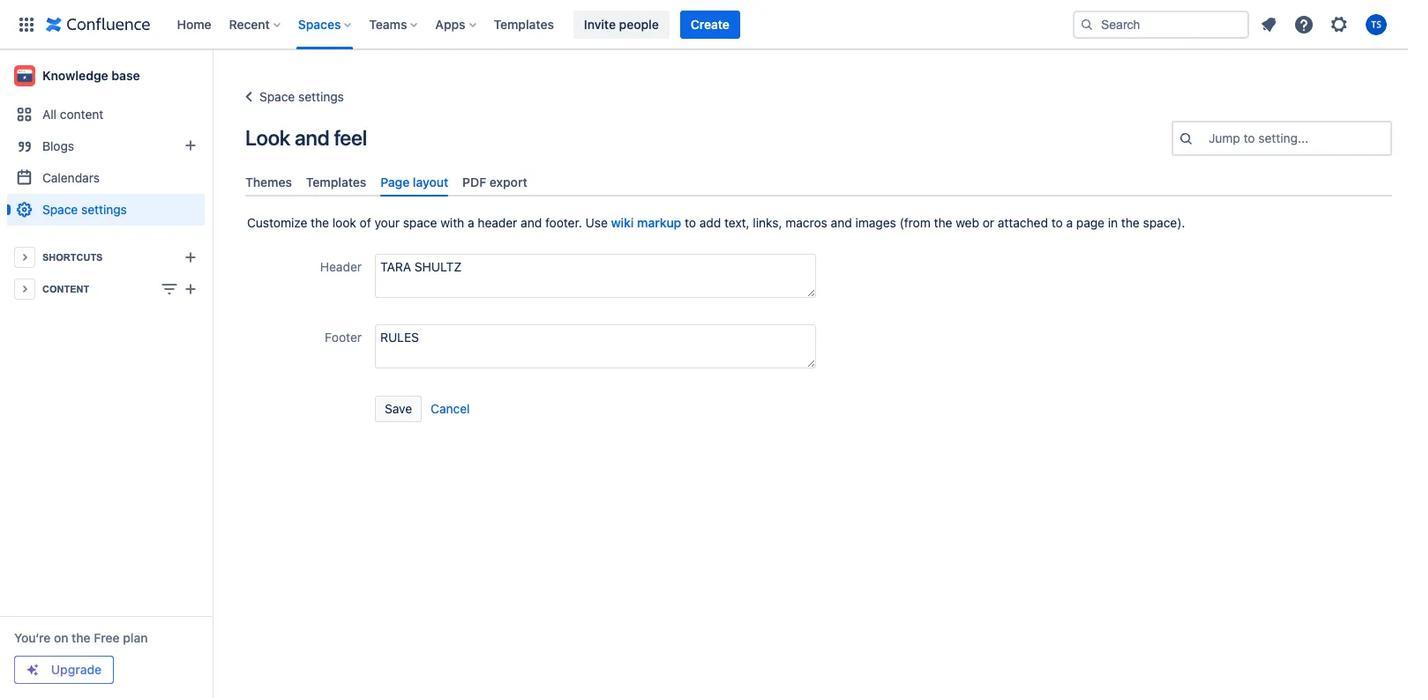 Task type: locate. For each thing, give the bounding box(es) containing it.
confluence image
[[46, 14, 150, 35], [46, 14, 150, 35]]

look
[[332, 215, 356, 230]]

banner
[[0, 0, 1408, 49]]

templates link right apps popup button
[[488, 10, 559, 38]]

invite people button
[[573, 10, 669, 38]]

footer.
[[545, 215, 582, 230]]

a left page
[[1066, 215, 1073, 230]]

and left footer.
[[521, 215, 542, 230]]

0 horizontal spatial templates
[[306, 175, 366, 190]]

create
[[691, 16, 730, 31]]

0 horizontal spatial templates link
[[299, 168, 373, 197]]

Footer text field
[[375, 325, 816, 369]]

tab list
[[238, 168, 1399, 197]]

space
[[403, 215, 437, 230]]

settings down calendars link
[[81, 202, 127, 217]]

apps
[[435, 16, 465, 31]]

the right in
[[1121, 215, 1140, 230]]

templates
[[494, 16, 554, 31], [306, 175, 366, 190]]

create link
[[680, 10, 740, 38]]

Search settings text field
[[1209, 130, 1212, 147]]

Header text field
[[375, 254, 816, 298]]

space settings link up look and feel
[[238, 86, 344, 108]]

the left 'web'
[[934, 215, 952, 230]]

or
[[983, 215, 994, 230]]

1 vertical spatial templates link
[[299, 168, 373, 197]]

markup
[[637, 215, 681, 230]]

blogs link
[[7, 131, 205, 162]]

0 horizontal spatial space settings link
[[7, 194, 205, 226]]

space up look
[[259, 89, 295, 104]]

content
[[42, 284, 89, 295]]

in
[[1108, 215, 1118, 230]]

knowledge
[[42, 68, 108, 83]]

attached
[[998, 215, 1048, 230]]

space settings
[[259, 89, 344, 104], [42, 202, 127, 217]]

the
[[311, 215, 329, 230], [934, 215, 952, 230], [1121, 215, 1140, 230], [72, 631, 91, 646]]

space settings down calendars
[[42, 202, 127, 217]]

settings
[[298, 89, 344, 104], [81, 202, 127, 217]]

0 horizontal spatial space
[[42, 202, 78, 217]]

tab list containing themes
[[238, 168, 1399, 197]]

blogs
[[42, 139, 74, 154]]

customize
[[247, 215, 307, 230]]

1 horizontal spatial space settings link
[[238, 86, 344, 108]]

1 vertical spatial space settings
[[42, 202, 127, 217]]

invite
[[584, 16, 616, 31]]

space settings link down calendars
[[7, 194, 205, 226]]

0 vertical spatial space settings
[[259, 89, 344, 104]]

a right with
[[468, 215, 474, 230]]

on
[[54, 631, 68, 646]]

settings icon image
[[1329, 14, 1350, 35]]

space down calendars
[[42, 202, 78, 217]]

settings up look and feel
[[298, 89, 344, 104]]

space settings up look and feel
[[259, 89, 344, 104]]

jump
[[1209, 131, 1240, 146]]

0 vertical spatial space settings link
[[238, 86, 344, 108]]

0 vertical spatial templates
[[494, 16, 554, 31]]

all content link
[[7, 99, 205, 131]]

0 horizontal spatial settings
[[81, 202, 127, 217]]

and left feel
[[295, 125, 329, 150]]

jump to setting...
[[1209, 131, 1308, 146]]

space
[[259, 89, 295, 104], [42, 202, 78, 217]]

1 horizontal spatial templates
[[494, 16, 554, 31]]

1 vertical spatial space settings link
[[7, 194, 205, 226]]

templates link up look
[[299, 168, 373, 197]]

spaces button
[[293, 10, 359, 38]]

and left images
[[831, 215, 852, 230]]

templates inside global element
[[494, 16, 554, 31]]

shortcuts button
[[7, 242, 205, 273]]

1 horizontal spatial templates link
[[488, 10, 559, 38]]

to
[[1244, 131, 1255, 146], [685, 215, 696, 230], [1051, 215, 1063, 230]]

and
[[295, 125, 329, 150], [521, 215, 542, 230], [831, 215, 852, 230]]

pdf export
[[462, 175, 527, 190]]

1 a from the left
[[468, 215, 474, 230]]

a
[[468, 215, 474, 230], [1066, 215, 1073, 230]]

0 horizontal spatial space settings
[[42, 202, 127, 217]]

to left add
[[685, 215, 696, 230]]

recent button
[[224, 10, 287, 38]]

1 horizontal spatial space
[[259, 89, 295, 104]]

upgrade
[[51, 663, 102, 678]]

content
[[60, 107, 103, 122]]

2 horizontal spatial to
[[1244, 131, 1255, 146]]

all content
[[42, 107, 103, 122]]

1 horizontal spatial settings
[[298, 89, 344, 104]]

1 horizontal spatial space settings
[[259, 89, 344, 104]]

templates right apps popup button
[[494, 16, 554, 31]]

look
[[245, 125, 290, 150]]

1 vertical spatial settings
[[81, 202, 127, 217]]

space settings inside the space element
[[42, 202, 127, 217]]

1 vertical spatial space
[[42, 202, 78, 217]]

to left page
[[1051, 215, 1063, 230]]

templates up look
[[306, 175, 366, 190]]

1 vertical spatial templates
[[306, 175, 366, 190]]

0 horizontal spatial a
[[468, 215, 474, 230]]

pdf export link
[[455, 168, 534, 197]]

0 vertical spatial settings
[[298, 89, 344, 104]]

the left look
[[311, 215, 329, 230]]

feel
[[334, 125, 367, 150]]

0 vertical spatial space
[[259, 89, 295, 104]]

to right jump
[[1244, 131, 1255, 146]]

pdf
[[462, 175, 486, 190]]

themes link
[[238, 168, 299, 197]]

wiki
[[611, 215, 634, 230]]

you're
[[14, 631, 51, 646]]

teams button
[[364, 10, 425, 38]]

of
[[360, 215, 371, 230]]

home
[[177, 16, 211, 31]]

footer
[[325, 330, 362, 345]]

space settings link
[[238, 86, 344, 108], [7, 194, 205, 226]]

teams
[[369, 16, 407, 31]]

1 horizontal spatial a
[[1066, 215, 1073, 230]]

0 vertical spatial templates link
[[488, 10, 559, 38]]

header
[[478, 215, 517, 230]]

change view image
[[159, 279, 180, 300]]

use
[[585, 215, 608, 230]]

None submit
[[375, 396, 422, 423], [430, 396, 471, 423], [375, 396, 422, 423], [430, 396, 471, 423]]

templates link
[[488, 10, 559, 38], [299, 168, 373, 197]]

create a page image
[[180, 279, 201, 300]]



Task type: describe. For each thing, give the bounding box(es) containing it.
knowledge base link
[[7, 58, 205, 94]]

your profile and preferences image
[[1366, 14, 1387, 35]]

2 a from the left
[[1066, 215, 1073, 230]]

look and feel
[[245, 125, 367, 150]]

space).
[[1143, 215, 1185, 230]]

base
[[111, 68, 140, 83]]

add shortcut image
[[180, 247, 201, 268]]

plan
[[123, 631, 148, 646]]

global element
[[11, 0, 1069, 49]]

images
[[855, 215, 896, 230]]

page layout
[[380, 175, 448, 190]]

templates inside 'tab list'
[[306, 175, 366, 190]]

links,
[[753, 215, 782, 230]]

1 horizontal spatial to
[[1051, 215, 1063, 230]]

content button
[[7, 273, 205, 305]]

calendars
[[42, 170, 100, 185]]

all
[[42, 107, 57, 122]]

macros
[[785, 215, 827, 230]]

search image
[[1080, 17, 1094, 31]]

create a blog image
[[180, 135, 201, 156]]

Search field
[[1073, 10, 1249, 38]]

home link
[[172, 10, 217, 38]]

shortcuts
[[42, 252, 103, 263]]

text,
[[724, 215, 750, 230]]

themes
[[245, 175, 292, 190]]

setting...
[[1258, 131, 1308, 146]]

header
[[320, 260, 362, 275]]

web
[[956, 215, 979, 230]]

wiki markup button
[[611, 215, 681, 232]]

customize the look of your space with a header and footer. use wiki markup to add text, links, macros and images (from the web or attached to a page in the space).
[[247, 215, 1185, 230]]

calendars link
[[7, 162, 205, 194]]

invite people
[[584, 16, 659, 31]]

the right on
[[72, 631, 91, 646]]

recent
[[229, 16, 270, 31]]

free
[[94, 631, 120, 646]]

with
[[440, 215, 464, 230]]

page layout link
[[373, 168, 455, 197]]

spaces
[[298, 16, 341, 31]]

collapse sidebar image
[[192, 58, 231, 94]]

page
[[380, 175, 410, 190]]

space element
[[0, 49, 212, 699]]

apps button
[[430, 10, 483, 38]]

page
[[1076, 215, 1105, 230]]

people
[[619, 16, 659, 31]]

settings inside the space element
[[81, 202, 127, 217]]

upgrade button
[[15, 657, 113, 684]]

help icon image
[[1293, 14, 1315, 35]]

your
[[374, 215, 400, 230]]

you're on the free plan
[[14, 631, 148, 646]]

notification icon image
[[1258, 14, 1279, 35]]

(from
[[900, 215, 931, 230]]

1 horizontal spatial and
[[521, 215, 542, 230]]

export
[[490, 175, 527, 190]]

0 horizontal spatial and
[[295, 125, 329, 150]]

add
[[699, 215, 721, 230]]

2 horizontal spatial and
[[831, 215, 852, 230]]

appswitcher icon image
[[16, 14, 37, 35]]

premium image
[[26, 663, 40, 678]]

layout
[[413, 175, 448, 190]]

knowledge base
[[42, 68, 140, 83]]

banner containing home
[[0, 0, 1408, 49]]

0 horizontal spatial to
[[685, 215, 696, 230]]



Task type: vqa. For each thing, say whether or not it's contained in the screenshot.
the bottommost the you
no



